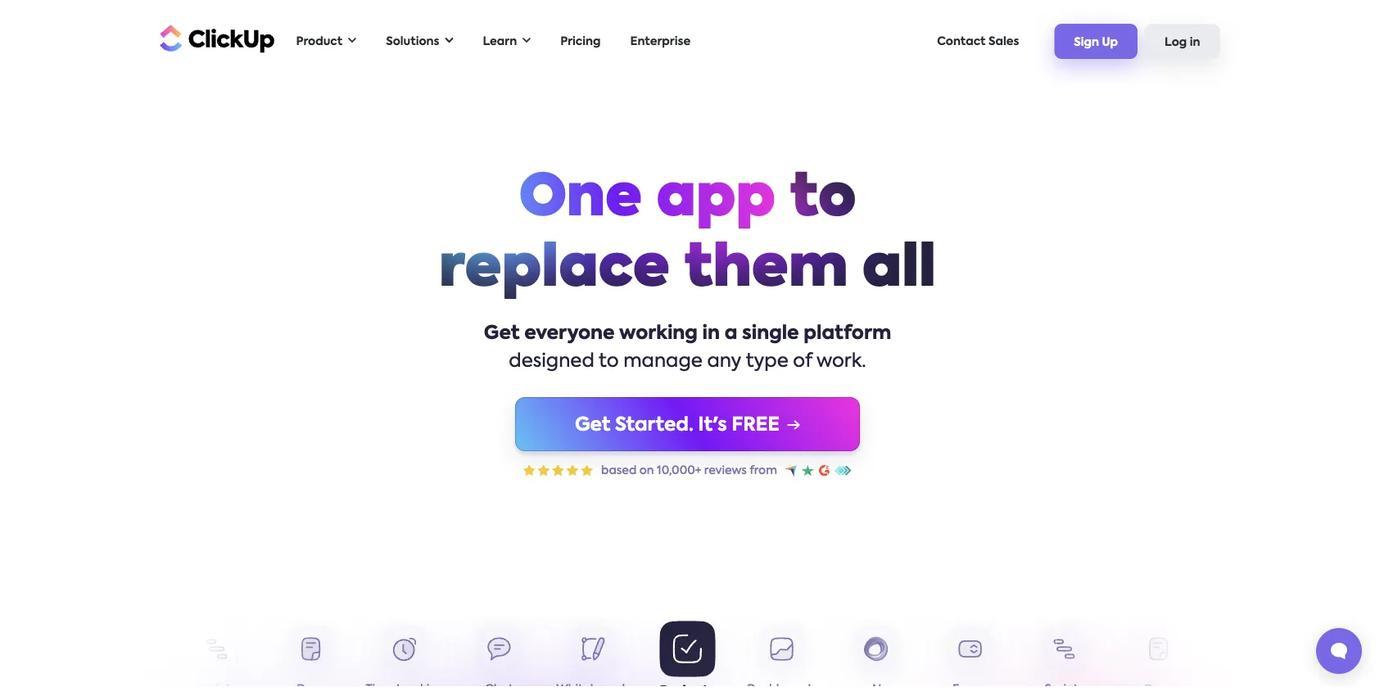Task type: vqa. For each thing, say whether or not it's contained in the screenshot.
Contact
yes



Task type: locate. For each thing, give the bounding box(es) containing it.
get inside button
[[575, 416, 611, 434]]

1 vertical spatial to
[[599, 353, 619, 372]]

enterprise link
[[622, 25, 699, 58]]

0 vertical spatial to
[[790, 171, 857, 229]]

0 vertical spatial get
[[484, 325, 520, 344]]

one
[[519, 171, 643, 229]]

manage
[[624, 353, 703, 372]]

it's
[[698, 416, 727, 434]]

clickup image
[[155, 23, 275, 54]]

in left a
[[703, 325, 720, 344]]

on
[[640, 465, 654, 476]]

them
[[684, 242, 848, 299]]

product
[[296, 36, 343, 47]]

type
[[746, 353, 789, 372]]

log in
[[1165, 37, 1201, 48]]

1 vertical spatial get
[[575, 416, 611, 434]]

get up designed
[[484, 325, 520, 344]]

five stars image
[[524, 465, 593, 476]]

app
[[657, 171, 776, 229]]

get started. it's free
[[575, 416, 780, 434]]

in
[[1190, 37, 1201, 48], [703, 325, 720, 344]]

all
[[863, 242, 936, 299]]

store reviews image
[[786, 465, 852, 476]]

learn button
[[475, 25, 539, 58]]

get started. it's free button
[[515, 397, 860, 451]]

1 horizontal spatial to
[[790, 171, 857, 229]]

sign
[[1074, 37, 1100, 48]]

0 horizontal spatial get
[[484, 325, 520, 344]]

1 horizontal spatial in
[[1190, 37, 1201, 48]]

to
[[790, 171, 857, 229], [599, 353, 619, 372]]

of
[[793, 353, 812, 372]]

in right log
[[1190, 37, 1201, 48]]

pricing
[[561, 36, 601, 47]]

get for get started. it's free
[[575, 416, 611, 434]]

get
[[484, 325, 520, 344], [575, 416, 611, 434]]

work.
[[817, 353, 867, 372]]

0 horizontal spatial in
[[703, 325, 720, 344]]

get everyone working in a single platform
[[484, 325, 892, 344]]

0 horizontal spatial to
[[599, 353, 619, 372]]

learn
[[483, 36, 517, 47]]

get up based at the bottom left
[[575, 416, 611, 434]]

contact
[[937, 36, 986, 47]]

replace
[[439, 242, 670, 299]]

log in link
[[1145, 24, 1220, 59]]

1 horizontal spatial get
[[575, 416, 611, 434]]

enterprise
[[630, 36, 691, 47]]

1 vertical spatial in
[[703, 325, 720, 344]]

up
[[1102, 37, 1118, 48]]

any
[[707, 353, 742, 372]]

sign up button
[[1055, 24, 1138, 59]]

from
[[750, 465, 778, 476]]



Task type: describe. For each thing, give the bounding box(es) containing it.
product button
[[288, 25, 365, 58]]

a
[[725, 325, 738, 344]]

everyone
[[525, 325, 615, 344]]

free
[[732, 416, 780, 434]]

get for get everyone working in a single platform
[[484, 325, 520, 344]]

10,000+
[[657, 465, 702, 476]]

contact sales link
[[929, 25, 1028, 58]]

started.
[[615, 416, 694, 434]]

one app to replace them all
[[439, 171, 936, 299]]

sales
[[989, 36, 1020, 47]]

log
[[1165, 37, 1187, 48]]

based on 10,000+ reviews from
[[601, 465, 778, 476]]

based
[[601, 465, 637, 476]]

solutions
[[386, 36, 440, 47]]

pricing link
[[552, 25, 609, 58]]

platform
[[804, 325, 892, 344]]

0 vertical spatial in
[[1190, 37, 1201, 48]]

contact sales
[[937, 36, 1020, 47]]

sign up
[[1074, 37, 1118, 48]]

designed
[[509, 353, 595, 372]]

designed to manage any type of work.
[[509, 353, 867, 372]]

single
[[742, 325, 799, 344]]

to inside one app to replace them all
[[790, 171, 857, 229]]

solutions button
[[378, 25, 462, 58]]

reviews
[[705, 465, 747, 476]]

working
[[620, 325, 698, 344]]



